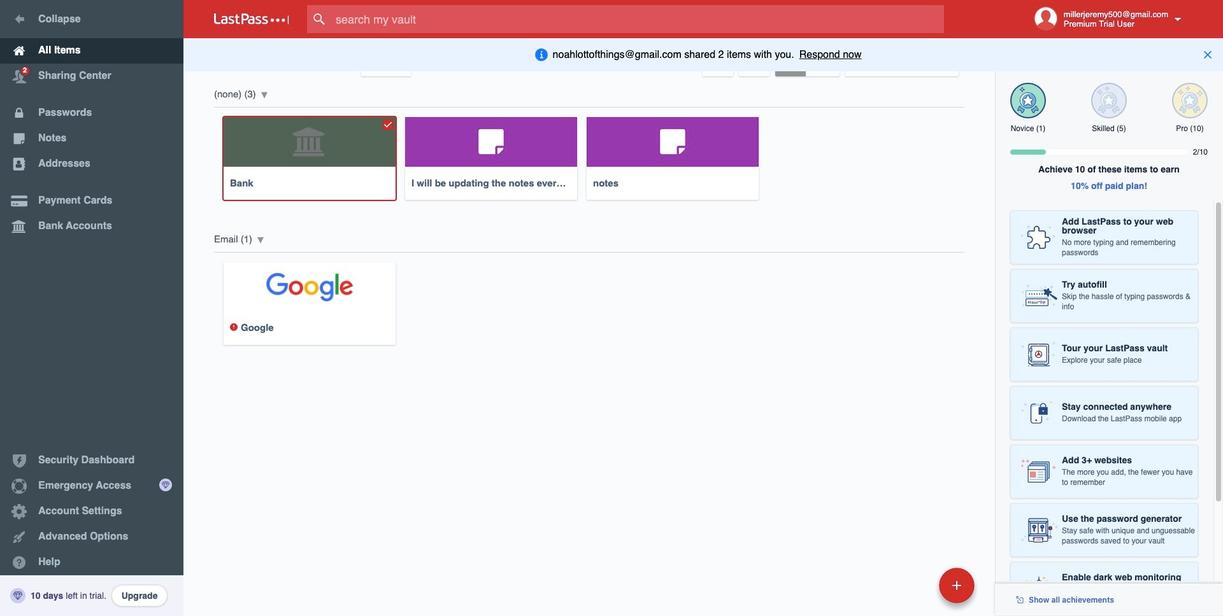 Task type: vqa. For each thing, say whether or not it's contained in the screenshot.
'Search' search field
yes



Task type: locate. For each thing, give the bounding box(es) containing it.
Search search field
[[307, 5, 969, 33]]

new item element
[[852, 568, 979, 604]]

main navigation navigation
[[0, 0, 184, 617]]



Task type: describe. For each thing, give the bounding box(es) containing it.
lastpass image
[[214, 13, 289, 25]]

new item navigation
[[852, 565, 983, 617]]

vault options navigation
[[184, 38, 995, 76]]

search my vault text field
[[307, 5, 969, 33]]



